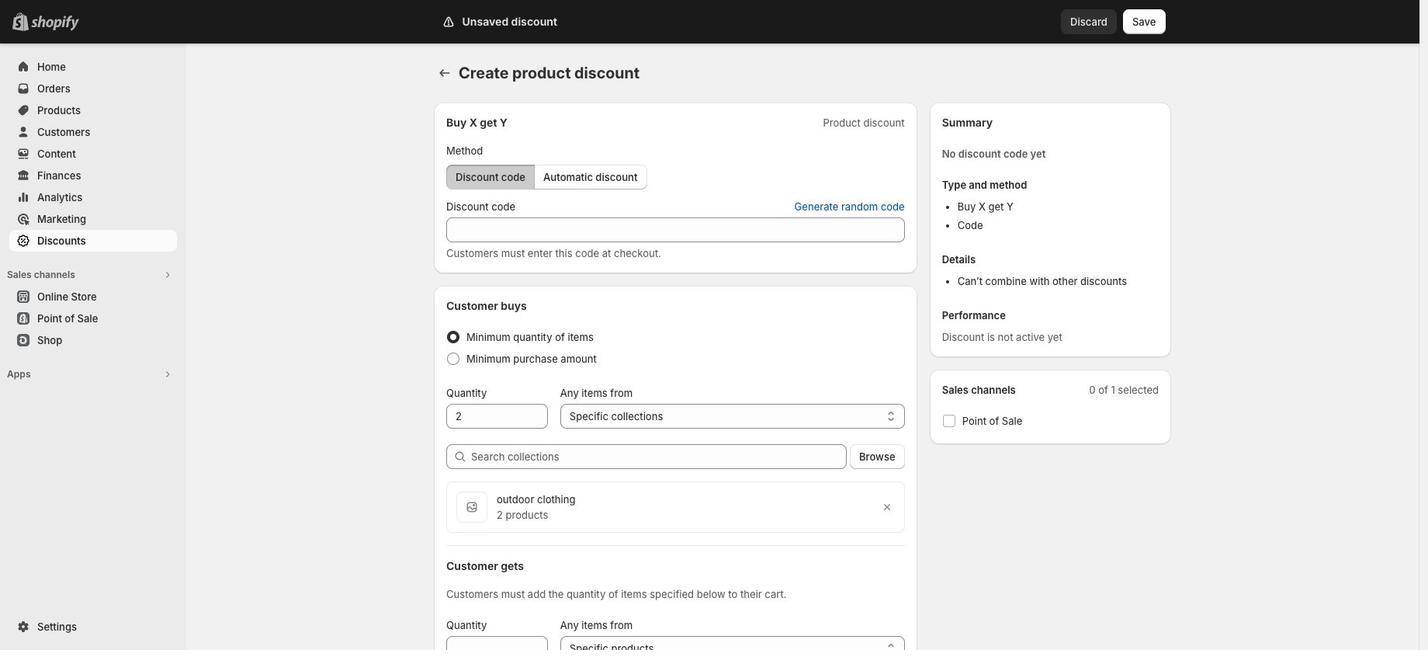 Task type: describe. For each thing, give the bounding box(es) containing it.
shopify image
[[31, 16, 79, 31]]



Task type: locate. For each thing, give the bounding box(es) containing it.
None text field
[[447, 404, 548, 429], [447, 636, 548, 650], [447, 404, 548, 429], [447, 636, 548, 650]]

None text field
[[447, 217, 905, 242]]

Search collections text field
[[471, 444, 847, 469]]



Task type: vqa. For each thing, say whether or not it's contained in the screenshot.
PERIOD
no



